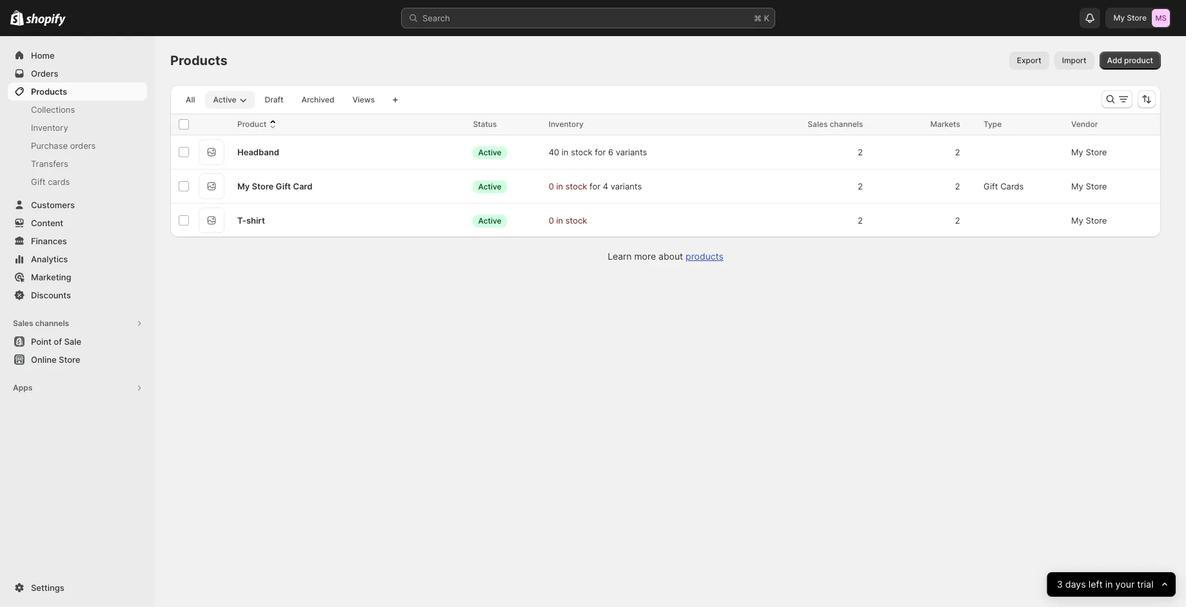 Task type: vqa. For each thing, say whether or not it's contained in the screenshot.
Transfers
yes



Task type: describe. For each thing, give the bounding box(es) containing it.
0 vertical spatial sales
[[808, 119, 828, 129]]

collections
[[31, 105, 75, 115]]

online store
[[31, 355, 80, 365]]

sales inside button
[[13, 319, 33, 328]]

product
[[237, 119, 267, 129]]

settings link
[[8, 579, 147, 597]]

6
[[608, 147, 614, 157]]

4
[[603, 181, 608, 192]]

k
[[764, 13, 770, 23]]

1 horizontal spatial gift
[[276, 181, 291, 192]]

customers
[[31, 200, 75, 210]]

customers link
[[8, 196, 147, 214]]

gift cards
[[984, 181, 1024, 192]]

settings
[[31, 583, 64, 594]]

analytics link
[[8, 250, 147, 268]]

add product link
[[1100, 52, 1161, 70]]

archived link
[[294, 91, 342, 109]]

0 horizontal spatial shopify image
[[10, 10, 24, 26]]

archived
[[302, 95, 335, 105]]

marketing
[[31, 272, 71, 283]]

more
[[635, 251, 656, 262]]

40 in stock for 6 variants
[[549, 147, 647, 157]]

headband link
[[237, 146, 279, 159]]

views
[[353, 95, 375, 105]]

markets
[[931, 119, 961, 129]]

point
[[31, 337, 52, 347]]

learn
[[608, 251, 632, 262]]

gift cards link
[[8, 173, 147, 191]]

all
[[186, 95, 195, 105]]

search
[[423, 13, 450, 23]]

online store link
[[8, 351, 147, 369]]

active for my store gift card
[[478, 182, 502, 191]]

products
[[686, 251, 724, 262]]

card
[[293, 181, 313, 192]]

transfers link
[[8, 155, 147, 173]]

draft
[[265, 95, 284, 105]]

add
[[1108, 55, 1123, 65]]

in inside dropdown button
[[1106, 579, 1114, 591]]

for for 6
[[595, 147, 606, 157]]

my store gift card link
[[237, 180, 313, 193]]

finances
[[31, 236, 67, 246]]

0 in stock for 4 variants
[[549, 181, 642, 192]]

online store button
[[0, 351, 155, 369]]

inventory button
[[549, 118, 597, 131]]

type
[[984, 119, 1002, 129]]

collections link
[[8, 101, 147, 119]]

inventory link
[[8, 119, 147, 137]]

views link
[[345, 91, 383, 109]]

export button
[[1010, 52, 1050, 70]]

active for t-shirt
[[478, 216, 502, 226]]

t-shirt link
[[237, 214, 265, 227]]

import
[[1062, 55, 1087, 65]]

import button
[[1055, 52, 1095, 70]]

product
[[1125, 55, 1154, 65]]

in for 40 in stock for 6 variants
[[562, 147, 569, 157]]

my store image
[[1152, 9, 1170, 27]]

active inside dropdown button
[[213, 95, 237, 105]]

discounts link
[[8, 286, 147, 305]]

t-
[[237, 216, 246, 226]]

products link
[[686, 251, 724, 262]]

stock for 0 in stock
[[566, 181, 587, 192]]

stock for 40 in stock
[[571, 147, 593, 157]]

apps
[[13, 383, 32, 393]]

vendor button
[[1072, 118, 1111, 131]]

in for 0 in stock
[[556, 216, 563, 226]]

0 vertical spatial sales channels
[[808, 119, 863, 129]]

0 for 0 in stock for 4 variants
[[549, 181, 554, 192]]

days
[[1066, 579, 1087, 591]]

learn more about products
[[608, 251, 724, 262]]

home
[[31, 50, 55, 61]]

cards
[[1001, 181, 1024, 192]]

headband
[[237, 147, 279, 157]]

your
[[1116, 579, 1135, 591]]

of
[[54, 337, 62, 347]]

0 in stock
[[549, 216, 587, 226]]



Task type: locate. For each thing, give the bounding box(es) containing it.
vendor
[[1072, 119, 1098, 129]]

finances link
[[8, 232, 147, 250]]

trial
[[1138, 579, 1154, 591]]

0 horizontal spatial channels
[[35, 319, 69, 328]]

point of sale button
[[0, 333, 155, 351]]

stock right the 40
[[571, 147, 593, 157]]

shirt
[[246, 216, 265, 226]]

apps button
[[8, 379, 147, 397]]

in down the 0 in stock for 4 variants
[[556, 216, 563, 226]]

3 days left in your trial button
[[1048, 573, 1176, 597]]

store
[[1127, 13, 1147, 23], [1086, 147, 1107, 157], [252, 181, 274, 192], [1086, 181, 1107, 192], [1086, 216, 1107, 226], [59, 355, 80, 365]]

2 horizontal spatial gift
[[984, 181, 998, 192]]

gift left cards on the top left of the page
[[31, 177, 46, 187]]

⌘
[[754, 13, 762, 23]]

add product
[[1108, 55, 1154, 65]]

inventory up the 40
[[549, 119, 584, 129]]

online
[[31, 355, 57, 365]]

1 horizontal spatial shopify image
[[26, 13, 66, 26]]

in for 0 in stock for 4 variants
[[556, 181, 563, 192]]

3
[[1058, 579, 1063, 591]]

active
[[213, 95, 237, 105], [478, 147, 502, 157], [478, 182, 502, 191], [478, 216, 502, 226]]

purchase orders
[[31, 141, 96, 151]]

0
[[549, 181, 554, 192], [549, 216, 554, 226]]

sale
[[64, 337, 81, 347]]

left
[[1089, 579, 1103, 591]]

content
[[31, 218, 63, 228]]

stock down the 0 in stock for 4 variants
[[566, 216, 587, 226]]

⌘ k
[[754, 13, 770, 23]]

inventory inside button
[[549, 119, 584, 129]]

products link
[[8, 83, 147, 101]]

0 down the 0 in stock for 4 variants
[[549, 216, 554, 226]]

1 vertical spatial sales channels
[[13, 319, 69, 328]]

0 vertical spatial channels
[[830, 119, 863, 129]]

1 horizontal spatial products
[[170, 53, 228, 68]]

1 vertical spatial sales
[[13, 319, 33, 328]]

products up the collections
[[31, 86, 67, 97]]

1 vertical spatial channels
[[35, 319, 69, 328]]

type button
[[984, 118, 1015, 131]]

orders link
[[8, 65, 147, 83]]

all link
[[178, 91, 203, 109]]

2 vertical spatial stock
[[566, 216, 587, 226]]

home link
[[8, 46, 147, 65]]

in right left
[[1106, 579, 1114, 591]]

discounts
[[31, 290, 71, 301]]

0 horizontal spatial gift
[[31, 177, 46, 187]]

0 for 0 in stock
[[549, 216, 554, 226]]

stock left 4
[[566, 181, 587, 192]]

1 vertical spatial stock
[[566, 181, 587, 192]]

orders
[[70, 141, 96, 151]]

marketing link
[[8, 268, 147, 286]]

analytics
[[31, 254, 68, 265]]

for for 4
[[590, 181, 601, 192]]

shopify image
[[10, 10, 24, 26], [26, 13, 66, 26]]

active button
[[205, 91, 255, 109]]

2 button
[[852, 139, 879, 165], [949, 139, 976, 165], [852, 174, 879, 199], [949, 174, 976, 199], [852, 208, 879, 234], [949, 208, 976, 234]]

variants right 6
[[616, 147, 647, 157]]

products
[[170, 53, 228, 68], [31, 86, 67, 97]]

in down the 40
[[556, 181, 563, 192]]

sales channels inside button
[[13, 319, 69, 328]]

my store
[[1114, 13, 1147, 23], [1072, 147, 1107, 157], [1072, 181, 1107, 192], [1072, 216, 1107, 226]]

variants for 0 in stock for 4 variants
[[611, 181, 642, 192]]

purchase orders link
[[8, 137, 147, 155]]

point of sale
[[31, 337, 81, 347]]

1 horizontal spatial inventory
[[549, 119, 584, 129]]

0 horizontal spatial sales
[[13, 319, 33, 328]]

gift left card
[[276, 181, 291, 192]]

sales channels
[[808, 119, 863, 129], [13, 319, 69, 328]]

0 horizontal spatial sales channels
[[13, 319, 69, 328]]

products up all
[[170, 53, 228, 68]]

channels inside sales channels button
[[35, 319, 69, 328]]

variants for 40 in stock for 6 variants
[[616, 147, 647, 157]]

1 vertical spatial 0
[[549, 216, 554, 226]]

content link
[[8, 214, 147, 232]]

my
[[1114, 13, 1125, 23], [1072, 147, 1084, 157], [237, 181, 250, 192], [1072, 181, 1084, 192], [1072, 216, 1084, 226]]

product button
[[237, 118, 280, 131]]

store inside 'button'
[[59, 355, 80, 365]]

1 horizontal spatial sales channels
[[808, 119, 863, 129]]

channels
[[830, 119, 863, 129], [35, 319, 69, 328]]

gift
[[31, 177, 46, 187], [276, 181, 291, 192], [984, 181, 998, 192]]

purchase
[[31, 141, 68, 151]]

3 days left in your trial
[[1058, 579, 1154, 591]]

inventory up "purchase"
[[31, 123, 68, 133]]

draft link
[[257, 91, 291, 109]]

0 horizontal spatial products
[[31, 86, 67, 97]]

export
[[1017, 55, 1042, 65]]

cards
[[48, 177, 70, 187]]

point of sale link
[[8, 333, 147, 351]]

inventory
[[549, 119, 584, 129], [31, 123, 68, 133]]

for left 4
[[590, 181, 601, 192]]

in right the 40
[[562, 147, 569, 157]]

tab list containing all
[[176, 90, 385, 109]]

0 vertical spatial for
[[595, 147, 606, 157]]

transfers
[[31, 159, 68, 169]]

gift for gift cards
[[984, 181, 998, 192]]

1 vertical spatial products
[[31, 86, 67, 97]]

variants
[[616, 147, 647, 157], [611, 181, 642, 192]]

1 horizontal spatial channels
[[830, 119, 863, 129]]

my store gift card
[[237, 181, 313, 192]]

gift left cards
[[984, 181, 998, 192]]

2 0 from the top
[[549, 216, 554, 226]]

1 0 from the top
[[549, 181, 554, 192]]

1 horizontal spatial sales
[[808, 119, 828, 129]]

orders
[[31, 68, 58, 79]]

active for headband
[[478, 147, 502, 157]]

for left 6
[[595, 147, 606, 157]]

0 down the 40
[[549, 181, 554, 192]]

tab list
[[176, 90, 385, 109]]

0 horizontal spatial inventory
[[31, 123, 68, 133]]

0 vertical spatial stock
[[571, 147, 593, 157]]

t-shirt
[[237, 216, 265, 226]]

1 vertical spatial variants
[[611, 181, 642, 192]]

1 vertical spatial for
[[590, 181, 601, 192]]

about
[[659, 251, 683, 262]]

status
[[473, 119, 497, 129]]

gift for gift cards
[[31, 177, 46, 187]]

40
[[549, 147, 560, 157]]

0 vertical spatial variants
[[616, 147, 647, 157]]

in
[[562, 147, 569, 157], [556, 181, 563, 192], [556, 216, 563, 226], [1106, 579, 1114, 591]]

gift cards
[[31, 177, 70, 187]]

0 vertical spatial 0
[[549, 181, 554, 192]]

variants right 4
[[611, 181, 642, 192]]

sales channels button
[[8, 315, 147, 333]]

0 vertical spatial products
[[170, 53, 228, 68]]



